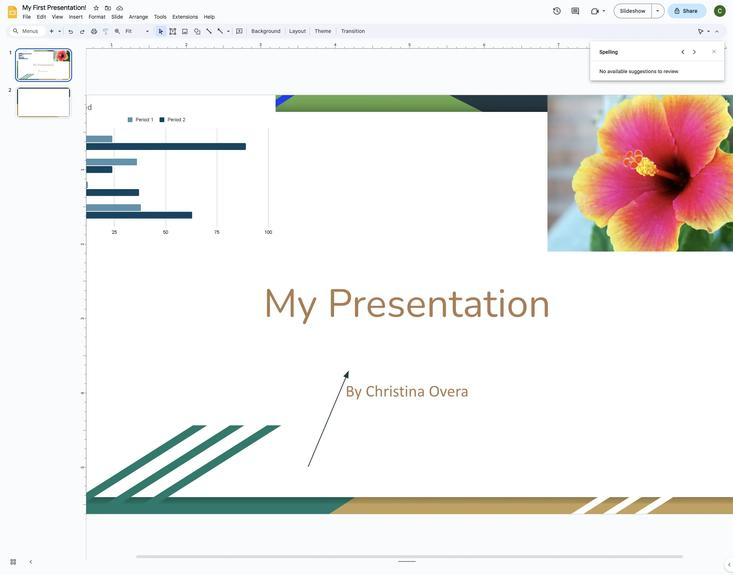 Task type: describe. For each thing, give the bounding box(es) containing it.
spelling
[[600, 49, 618, 55]]

layout button
[[287, 26, 308, 37]]

arrange
[[129, 14, 148, 20]]

view menu item
[[49, 12, 66, 21]]

suggestions
[[629, 68, 657, 74]]

Zoom text field
[[124, 26, 145, 36]]

Menus field
[[9, 26, 46, 36]]

format
[[89, 14, 106, 20]]

review.
[[664, 68, 679, 74]]

theme button
[[311, 26, 335, 37]]

insert menu item
[[66, 12, 86, 21]]

slide
[[111, 14, 123, 20]]

to
[[658, 68, 662, 74]]

slideshow
[[620, 8, 646, 14]]

no
[[600, 68, 606, 74]]

transition
[[341, 28, 365, 34]]

edit menu item
[[34, 12, 49, 21]]

file
[[23, 14, 31, 20]]

help menu item
[[201, 12, 218, 21]]

format menu item
[[86, 12, 109, 21]]

application containing slideshow
[[0, 0, 733, 575]]

insert
[[69, 14, 83, 20]]

share
[[683, 8, 698, 14]]

spelling and grammar check dialog
[[590, 41, 724, 81]]

share button
[[667, 4, 707, 18]]

extensions
[[172, 14, 198, 20]]

insert image image
[[181, 26, 189, 36]]

tools menu item
[[151, 12, 170, 21]]



Task type: locate. For each thing, give the bounding box(es) containing it.
view
[[52, 14, 63, 20]]

background
[[251, 28, 281, 34]]

menu bar containing file
[[20, 10, 218, 22]]

available
[[607, 68, 628, 74]]

no available suggestions to review.
[[600, 68, 679, 74]]

extensions menu item
[[170, 12, 201, 21]]

tools
[[154, 14, 167, 20]]

theme
[[315, 28, 331, 34]]

transition button
[[338, 26, 368, 37]]

main toolbar
[[45, 26, 369, 37]]

menu bar
[[20, 10, 218, 22]]

edit
[[37, 14, 46, 20]]

Rename text field
[[20, 3, 90, 12]]

menu bar banner
[[0, 0, 733, 575]]

Star checkbox
[[91, 3, 101, 13]]

navigation
[[0, 41, 81, 575]]

shape image
[[193, 26, 202, 36]]

slide menu item
[[109, 12, 126, 21]]

new slide with layout image
[[56, 26, 61, 29]]

application
[[0, 0, 733, 575]]

start slideshow (⌘+enter) image
[[656, 10, 659, 12]]

menu bar inside menu bar banner
[[20, 10, 218, 22]]

slideshow button
[[614, 4, 652, 18]]

arrange menu item
[[126, 12, 151, 21]]

file menu item
[[20, 12, 34, 21]]

mode and view toolbar
[[695, 24, 723, 38]]

background button
[[248, 26, 284, 37]]

Zoom field
[[123, 26, 152, 37]]

layout
[[289, 28, 306, 34]]

help
[[204, 14, 215, 20]]



Task type: vqa. For each thing, say whether or not it's contained in the screenshot.
HT-
no



